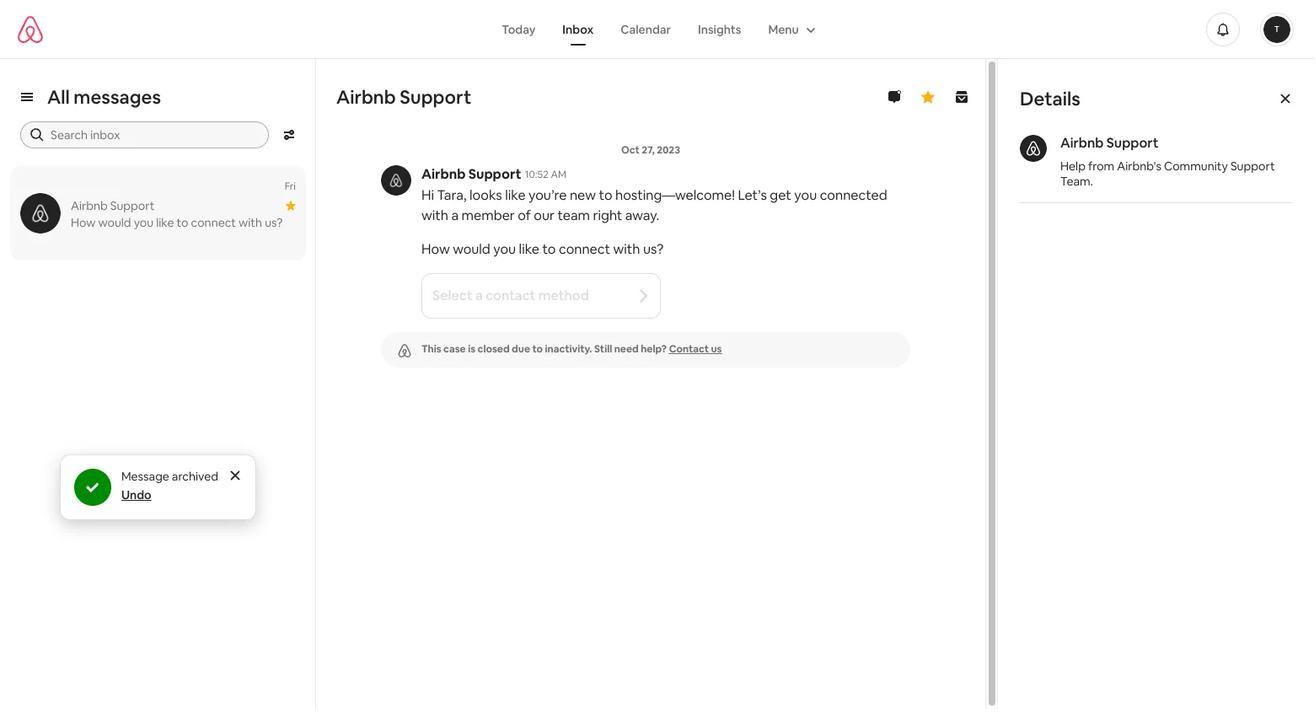 Task type: locate. For each thing, give the bounding box(es) containing it.
0 horizontal spatial would
[[98, 215, 131, 230]]

airbnb support 10:52 am hi tara, looks like you're new to hosting—welcome! let's get you connected with a member of our team right away.
[[422, 165, 888, 224]]

airbnb support down search text box
[[71, 198, 155, 213]]

1 horizontal spatial how would you like to connect with us?
[[422, 240, 664, 258]]

0 horizontal spatial how
[[71, 215, 96, 230]]

help?
[[641, 342, 667, 356]]

message archived undo
[[121, 469, 218, 503]]

like
[[505, 186, 526, 204], [156, 215, 174, 230], [519, 240, 540, 258]]

how
[[71, 215, 96, 230], [422, 240, 450, 258]]

0 vertical spatial like
[[505, 186, 526, 204]]

need
[[614, 342, 639, 356]]

let's
[[738, 186, 767, 204]]

0 horizontal spatial us?
[[265, 215, 283, 230]]

0 vertical spatial you
[[795, 186, 817, 204]]

0 horizontal spatial connect
[[191, 215, 236, 230]]

support inside airbnb support 10:52 am hi tara, looks like you're new to hosting—welcome! let's get you connected with a member of our team right away.
[[469, 165, 521, 183]]

with
[[422, 207, 449, 224], [239, 215, 262, 230], [613, 240, 640, 258]]

1 vertical spatial you
[[134, 215, 154, 230]]

message from airbnb support image
[[381, 165, 411, 196]]

0 vertical spatial connect
[[191, 215, 236, 230]]

10:52
[[525, 168, 549, 181]]

star image
[[286, 201, 296, 211]]

2 horizontal spatial with
[[613, 240, 640, 258]]

group
[[60, 454, 256, 520]]

contact us link
[[669, 342, 722, 356]]

airbnb
[[336, 85, 396, 109], [1061, 134, 1104, 152], [422, 165, 466, 183], [71, 198, 108, 213]]

this case is closed due to inactivity. still need help? contact us
[[422, 342, 722, 356]]

calendar link
[[607, 13, 685, 45]]

due
[[512, 342, 530, 356]]

hi
[[422, 186, 434, 204]]

support
[[400, 85, 472, 109], [1107, 134, 1159, 152], [1231, 159, 1275, 174], [469, 165, 521, 183], [110, 198, 155, 213]]

connected
[[820, 186, 888, 204]]

connect
[[191, 215, 236, 230], [559, 240, 610, 258]]

2 horizontal spatial you
[[795, 186, 817, 204]]

how would you like to connect with us?
[[71, 215, 283, 230], [422, 240, 664, 258]]

details
[[1020, 87, 1081, 110]]

from
[[1088, 159, 1115, 174]]

2023
[[657, 143, 680, 157]]

1 horizontal spatial with
[[422, 207, 449, 224]]

1 vertical spatial like
[[156, 215, 174, 230]]

1 horizontal spatial us?
[[643, 240, 664, 258]]

success image
[[86, 481, 99, 494]]

1 vertical spatial how
[[422, 240, 450, 258]]

undo button
[[121, 487, 151, 503]]

today
[[502, 21, 536, 37]]

0 horizontal spatial airbnb support
[[71, 198, 155, 213]]

new
[[570, 186, 596, 204]]

1 horizontal spatial connect
[[559, 240, 610, 258]]

to inside airbnb support 10:52 am hi tara, looks like you're new to hosting—welcome! let's get you connected with a member of our team right away.
[[599, 186, 613, 204]]

undo
[[121, 487, 151, 503]]

1 horizontal spatial airbnb support
[[336, 85, 472, 109]]

1 vertical spatial connect
[[559, 240, 610, 258]]

airbnb support up message from airbnb support icon
[[336, 85, 472, 109]]

tara,
[[437, 186, 467, 204]]

0 vertical spatial how would you like to connect with us?
[[71, 215, 283, 230]]

airbnb support image
[[1020, 135, 1047, 162], [1020, 135, 1047, 162], [20, 193, 61, 234], [20, 193, 61, 234]]

inactivity.
[[545, 342, 592, 356]]

airbnb support help from airbnb's community support team.
[[1061, 134, 1275, 189]]

get
[[770, 186, 792, 204]]

airbnb support sent hi tara, looks like you're new to hosting—welcome! let's get you connected with a member of our team right away.. sent oct 27, 2023, 10:52 am group
[[363, 123, 939, 226]]

1 horizontal spatial how
[[422, 240, 450, 258]]

calendar
[[621, 21, 671, 37]]

a
[[451, 207, 459, 224]]

case
[[444, 342, 466, 356]]

0 horizontal spatial how would you like to connect with us?
[[71, 215, 283, 230]]

would
[[98, 215, 131, 230], [453, 240, 491, 258]]

inbox
[[563, 21, 594, 37]]

contact
[[669, 342, 709, 356]]

community
[[1164, 159, 1228, 174]]

0 vertical spatial us?
[[265, 215, 283, 230]]

1 horizontal spatial would
[[453, 240, 491, 258]]

our
[[534, 207, 555, 224]]

airbnb support
[[336, 85, 472, 109], [71, 198, 155, 213]]

to
[[599, 186, 613, 204], [177, 215, 188, 230], [543, 240, 556, 258], [532, 342, 543, 356]]

hosting—welcome!
[[616, 186, 735, 204]]

0 vertical spatial how
[[71, 215, 96, 230]]

us?
[[265, 215, 283, 230], [643, 240, 664, 258]]

you
[[795, 186, 817, 204], [134, 215, 154, 230], [493, 240, 516, 258]]

2 vertical spatial like
[[519, 240, 540, 258]]

messages
[[74, 85, 161, 109]]

0 vertical spatial airbnb support
[[336, 85, 472, 109]]

right
[[593, 207, 623, 224]]

2 vertical spatial you
[[493, 240, 516, 258]]



Task type: describe. For each thing, give the bounding box(es) containing it.
27,
[[642, 143, 655, 157]]

all messages
[[47, 85, 161, 109]]

message from airbnb support image
[[381, 165, 411, 196]]

0 vertical spatial would
[[98, 215, 131, 230]]

still
[[594, 342, 612, 356]]

group containing message archived
[[60, 454, 256, 520]]

oct
[[621, 143, 640, 157]]

airbnb's
[[1117, 159, 1162, 174]]

all messages heading
[[47, 85, 161, 109]]

0 horizontal spatial you
[[134, 215, 154, 230]]

us
[[711, 342, 722, 356]]

details element
[[998, 59, 1314, 225]]

inbox link
[[549, 13, 607, 45]]

away.
[[625, 207, 660, 224]]

with inside airbnb support 10:52 am hi tara, looks like you're new to hosting—welcome! let's get you connected with a member of our team right away.
[[422, 207, 449, 224]]

is
[[468, 342, 476, 356]]

oct 27, 2023
[[621, 143, 680, 157]]

airbnb inside airbnb support 10:52 am hi tara, looks like you're new to hosting—welcome! let's get you connected with a member of our team right away.
[[422, 165, 466, 183]]

today link
[[488, 13, 549, 45]]

am
[[551, 168, 567, 181]]

you inside airbnb support 10:52 am hi tara, looks like you're new to hosting—welcome! let's get you connected with a member of our team right away.
[[795, 186, 817, 204]]

like inside airbnb support 10:52 am hi tara, looks like you're new to hosting—welcome! let's get you connected with a member of our team right away.
[[505, 186, 526, 204]]

1 vertical spatial how would you like to connect with us?
[[422, 240, 664, 258]]

airbnb inside airbnb support help from airbnb's community support team.
[[1061, 134, 1104, 152]]

insights
[[698, 21, 741, 37]]

archived
[[172, 469, 218, 484]]

insights link
[[685, 13, 755, 45]]

1 horizontal spatial you
[[493, 240, 516, 258]]

help
[[1061, 159, 1086, 174]]

menu button
[[755, 13, 826, 45]]

0 horizontal spatial with
[[239, 215, 262, 230]]

menu
[[768, 21, 799, 37]]

conversation with airbnb support heading
[[336, 85, 857, 109]]

looks
[[470, 186, 502, 204]]

1 vertical spatial airbnb support
[[71, 198, 155, 213]]

1 vertical spatial would
[[453, 240, 491, 258]]

member
[[462, 207, 515, 224]]

message
[[121, 469, 169, 484]]

main navigation menu image
[[1264, 16, 1291, 43]]

all
[[47, 85, 70, 109]]

you're
[[529, 186, 567, 204]]

of
[[518, 207, 531, 224]]

closed
[[478, 342, 510, 356]]

Search text field
[[51, 126, 257, 143]]

fri
[[285, 180, 296, 193]]

this
[[422, 342, 441, 356]]

team
[[558, 207, 590, 224]]

1 vertical spatial us?
[[643, 240, 664, 258]]

team.
[[1061, 174, 1093, 189]]



Task type: vqa. For each thing, say whether or not it's contained in the screenshot.
Airbnb Support image in the Details element Airbnb Support icon
yes



